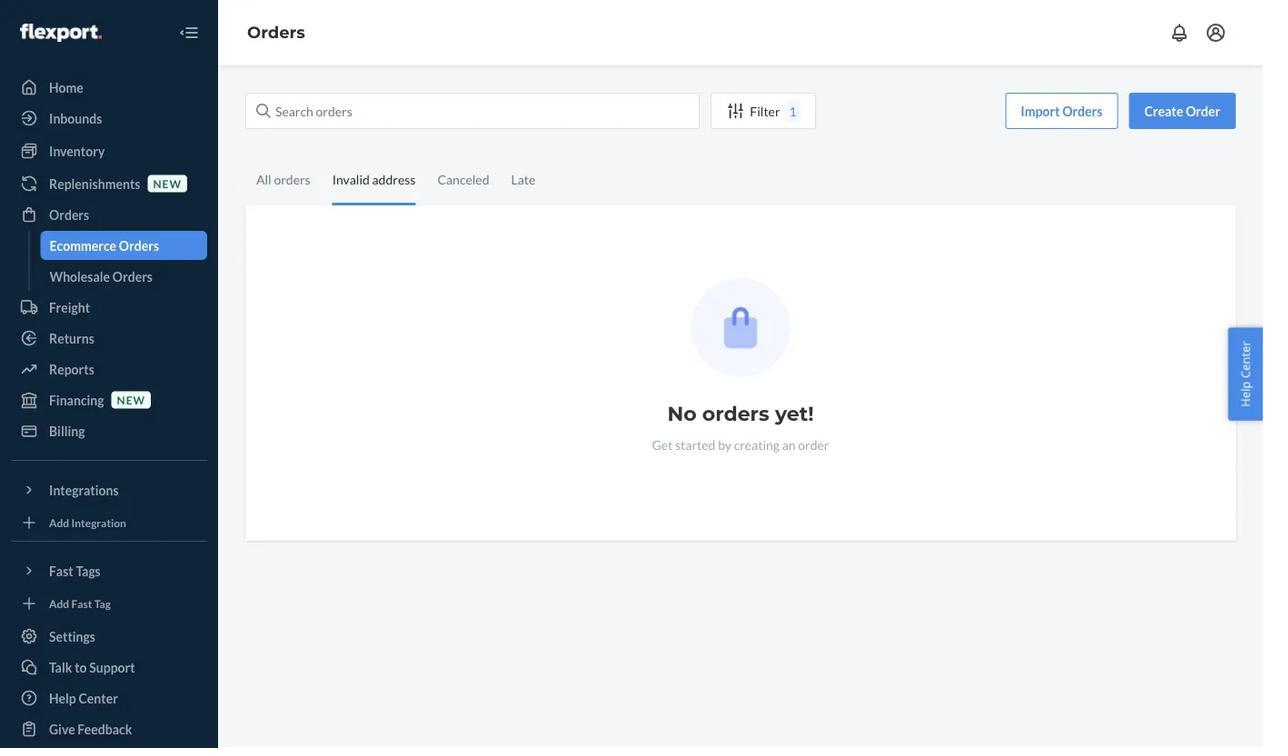 Task type: describe. For each thing, give the bounding box(es) containing it.
new for financing
[[117, 393, 146, 406]]

get started by creating an order
[[652, 437, 830, 452]]

open account menu image
[[1205, 22, 1227, 44]]

talk
[[49, 660, 72, 675]]

returns link
[[11, 324, 207, 353]]

orders for ecommerce orders
[[119, 238, 159, 253]]

talk to support
[[49, 660, 135, 675]]

wholesale orders link
[[40, 262, 207, 291]]

fast tags button
[[11, 556, 207, 585]]

give feedback
[[49, 721, 132, 737]]

import
[[1021, 103, 1060, 119]]

orders up search icon
[[247, 22, 305, 42]]

give
[[49, 721, 75, 737]]

center inside button
[[1238, 341, 1254, 378]]

home
[[49, 80, 83, 95]]

integration
[[71, 516, 126, 529]]

add fast tag
[[49, 597, 111, 610]]

replenishments
[[49, 176, 140, 191]]

reports
[[49, 361, 94, 377]]

address
[[372, 171, 416, 187]]

creating
[[734, 437, 780, 452]]

new for replenishments
[[153, 177, 182, 190]]

orders for wholesale orders
[[113, 269, 153, 284]]

1
[[790, 103, 797, 119]]

filter
[[750, 103, 781, 119]]

invalid address
[[332, 171, 416, 187]]

add for add integration
[[49, 516, 69, 529]]

filter 1
[[750, 103, 797, 119]]

add for add fast tag
[[49, 597, 69, 610]]

wholesale orders
[[50, 269, 153, 284]]

home link
[[11, 73, 207, 102]]

help center inside button
[[1238, 341, 1254, 407]]

talk to support button
[[11, 653, 207, 682]]

all
[[256, 171, 272, 187]]

late
[[511, 171, 536, 187]]

add fast tag link
[[11, 593, 207, 615]]

tags
[[76, 563, 101, 579]]

close navigation image
[[178, 22, 200, 44]]

inventory
[[49, 143, 105, 159]]

canceled
[[438, 171, 490, 187]]

import orders button
[[1006, 93, 1119, 129]]

add integration
[[49, 516, 126, 529]]

billing link
[[11, 416, 207, 445]]

1 vertical spatial help center
[[49, 690, 118, 706]]

yet!
[[775, 401, 814, 426]]

order
[[798, 437, 830, 452]]

order
[[1186, 103, 1221, 119]]

integrations button
[[11, 475, 207, 505]]

billing
[[49, 423, 85, 439]]

1 horizontal spatial orders link
[[247, 22, 305, 42]]

0 horizontal spatial orders link
[[11, 200, 207, 229]]

freight
[[49, 300, 90, 315]]

import orders
[[1021, 103, 1103, 119]]

started
[[675, 437, 716, 452]]



Task type: locate. For each thing, give the bounding box(es) containing it.
inbounds link
[[11, 104, 207, 133]]

1 vertical spatial center
[[79, 690, 118, 706]]

1 horizontal spatial new
[[153, 177, 182, 190]]

orders
[[247, 22, 305, 42], [1063, 103, 1103, 119], [49, 207, 89, 222], [119, 238, 159, 253], [113, 269, 153, 284]]

feedback
[[78, 721, 132, 737]]

1 vertical spatial help
[[49, 690, 76, 706]]

integrations
[[49, 482, 119, 498]]

give feedback button
[[11, 715, 207, 744]]

flexport logo image
[[20, 24, 102, 42]]

help center
[[1238, 341, 1254, 407], [49, 690, 118, 706]]

an
[[782, 437, 796, 452]]

open notifications image
[[1169, 22, 1191, 44]]

0 vertical spatial orders link
[[247, 22, 305, 42]]

1 horizontal spatial help
[[1238, 381, 1254, 407]]

0 horizontal spatial center
[[79, 690, 118, 706]]

add
[[49, 516, 69, 529], [49, 597, 69, 610]]

support
[[89, 660, 135, 675]]

orders
[[274, 171, 311, 187], [703, 401, 770, 426]]

empty list image
[[691, 278, 790, 377]]

0 horizontal spatial help
[[49, 690, 76, 706]]

no
[[668, 401, 697, 426]]

orders for import orders
[[1063, 103, 1103, 119]]

1 horizontal spatial orders
[[703, 401, 770, 426]]

0 vertical spatial new
[[153, 177, 182, 190]]

fast left tags
[[49, 563, 73, 579]]

orders for all
[[274, 171, 311, 187]]

settings link
[[11, 622, 207, 651]]

orders inside button
[[1063, 103, 1103, 119]]

by
[[718, 437, 732, 452]]

1 horizontal spatial center
[[1238, 341, 1254, 378]]

fast inside dropdown button
[[49, 563, 73, 579]]

orders for no
[[703, 401, 770, 426]]

1 horizontal spatial help center
[[1238, 341, 1254, 407]]

0 vertical spatial center
[[1238, 341, 1254, 378]]

new
[[153, 177, 182, 190], [117, 393, 146, 406]]

0 vertical spatial add
[[49, 516, 69, 529]]

ecommerce
[[50, 238, 116, 253]]

0 vertical spatial help
[[1238, 381, 1254, 407]]

orders link up search icon
[[247, 22, 305, 42]]

tag
[[94, 597, 111, 610]]

add integration link
[[11, 512, 207, 534]]

0 horizontal spatial orders
[[274, 171, 311, 187]]

help
[[1238, 381, 1254, 407], [49, 690, 76, 706]]

search image
[[256, 104, 271, 118]]

create order
[[1145, 103, 1221, 119]]

orders link
[[247, 22, 305, 42], [11, 200, 207, 229]]

freight link
[[11, 293, 207, 322]]

wholesale
[[50, 269, 110, 284]]

Search orders text field
[[245, 93, 700, 129]]

to
[[75, 660, 87, 675]]

orders right all
[[274, 171, 311, 187]]

ecommerce orders
[[50, 238, 159, 253]]

help center button
[[1229, 327, 1264, 421]]

0 vertical spatial orders
[[274, 171, 311, 187]]

invalid
[[332, 171, 370, 187]]

2 add from the top
[[49, 597, 69, 610]]

0 horizontal spatial new
[[117, 393, 146, 406]]

1 vertical spatial add
[[49, 597, 69, 610]]

reports link
[[11, 355, 207, 384]]

orders right import
[[1063, 103, 1103, 119]]

orders up wholesale orders link
[[119, 238, 159, 253]]

0 vertical spatial fast
[[49, 563, 73, 579]]

new down inventory link
[[153, 177, 182, 190]]

help center link
[[11, 684, 207, 713]]

orders up 'get started by creating an order'
[[703, 401, 770, 426]]

fast tags
[[49, 563, 101, 579]]

new down reports 'link'
[[117, 393, 146, 406]]

financing
[[49, 392, 104, 408]]

ecommerce orders link
[[40, 231, 207, 260]]

create order link
[[1129, 93, 1236, 129]]

inbounds
[[49, 110, 102, 126]]

1 add from the top
[[49, 516, 69, 529]]

create
[[1145, 103, 1184, 119]]

orders down ecommerce orders link at the left of the page
[[113, 269, 153, 284]]

1 vertical spatial orders
[[703, 401, 770, 426]]

orders up ecommerce
[[49, 207, 89, 222]]

0 vertical spatial help center
[[1238, 341, 1254, 407]]

inventory link
[[11, 136, 207, 165]]

settings
[[49, 629, 95, 644]]

no orders yet!
[[668, 401, 814, 426]]

help inside button
[[1238, 381, 1254, 407]]

1 vertical spatial new
[[117, 393, 146, 406]]

get
[[652, 437, 673, 452]]

returns
[[49, 330, 94, 346]]

all orders
[[256, 171, 311, 187]]

1 vertical spatial fast
[[71, 597, 92, 610]]

add up settings
[[49, 597, 69, 610]]

1 vertical spatial orders link
[[11, 200, 207, 229]]

fast
[[49, 563, 73, 579], [71, 597, 92, 610]]

orders link up ecommerce orders
[[11, 200, 207, 229]]

0 horizontal spatial help center
[[49, 690, 118, 706]]

add left integration
[[49, 516, 69, 529]]

center
[[1238, 341, 1254, 378], [79, 690, 118, 706]]

fast left tag
[[71, 597, 92, 610]]



